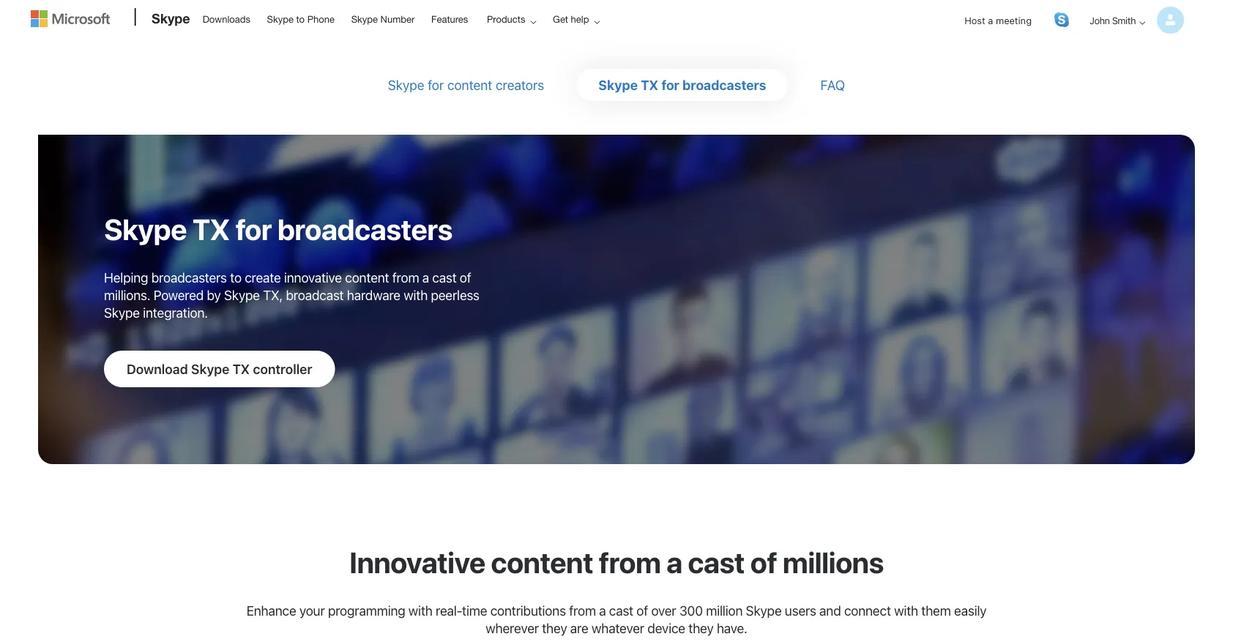Task type: describe. For each thing, give the bounding box(es) containing it.
creators
[[496, 77, 544, 93]]

tx,
[[263, 287, 283, 303]]

phone
[[307, 13, 335, 25]]

users
[[785, 603, 817, 619]]

host
[[965, 15, 986, 26]]

meeting
[[996, 15, 1032, 26]]

wherever
[[486, 621, 539, 636]]

tx inside download skype tx controller link
[[233, 361, 250, 377]]

skype for content creators link
[[388, 77, 544, 93]]

have.
[[717, 621, 748, 636]]

number
[[381, 13, 415, 25]]

john smith
[[1090, 15, 1136, 26]]

downloads link
[[196, 1, 257, 36]]

innovative content from a cast of millions
[[350, 545, 884, 580]]

2 they from the left
[[689, 621, 714, 636]]

products button
[[478, 1, 548, 37]]

faq link
[[821, 77, 846, 93]]

main content containing skype tx for broadcasters
[[0, 54, 1234, 643]]

broadcast
[[286, 287, 344, 303]]

300
[[680, 603, 703, 619]]

1 horizontal spatial broadcasters
[[683, 77, 767, 93]]

programming
[[328, 603, 405, 619]]

0 vertical spatial to
[[296, 13, 305, 25]]

1 vertical spatial from
[[599, 545, 661, 580]]

cast inside enhance your programming with real-time contributions from a cast of over 300 million skype users and connect with them easily wherever they are whatever device they have.
[[609, 603, 634, 619]]

download skype tx controller link
[[104, 351, 335, 388]]

of inside helping broadcasters to create innovative content from a cast of millions. powered by skype tx, broadcast hardware with peerless skype integration.
[[460, 270, 472, 285]]

skype tx for broadcasters link
[[599, 77, 767, 93]]

menu bar containing host a meeting
[[31, 1, 1203, 77]]

arrow down image
[[1134, 14, 1152, 32]]

skype number link
[[345, 1, 422, 36]]

hardware
[[347, 287, 401, 303]]

help
[[571, 13, 589, 25]]

create
[[245, 270, 281, 285]]

integration.
[[143, 305, 208, 321]]

skype for content creators
[[388, 77, 544, 93]]

smith
[[1113, 15, 1136, 26]]

your
[[300, 603, 325, 619]]

microsoft image
[[31, 10, 110, 27]]

0 vertical spatial content
[[448, 77, 493, 93]]

john smith link
[[1078, 1, 1185, 39]]

tx for for
[[641, 77, 659, 93]]

cast inside helping broadcasters to create innovative content from a cast of millions. powered by skype tx, broadcast hardware with peerless skype integration.
[[433, 270, 457, 285]]

for broadcasters
[[236, 212, 453, 247]]

and
[[820, 603, 841, 619]]

get
[[553, 13, 568, 25]]

to inside helping broadcasters to create innovative content from a cast of millions. powered by skype tx, broadcast hardware with peerless skype integration.
[[230, 270, 242, 285]]

skype tx for broadcasters
[[104, 212, 453, 247]]

of inside enhance your programming with real-time contributions from a cast of over 300 million skype users and connect with them easily wherever they are whatever device they have.
[[637, 603, 648, 619]]

controller
[[253, 361, 312, 377]]

avatar image
[[1158, 7, 1185, 34]]

1 vertical spatial of
[[751, 545, 778, 580]]

features link
[[425, 1, 475, 36]]

connect
[[845, 603, 891, 619]]

faq
[[821, 77, 846, 93]]

whatever
[[592, 621, 645, 636]]

a inside helping broadcasters to create innovative content from a cast of millions. powered by skype tx, broadcast hardware with peerless skype integration.
[[423, 270, 429, 285]]

by
[[207, 287, 221, 303]]

are
[[571, 621, 589, 636]]



Task type: vqa. For each thing, say whether or not it's contained in the screenshot.
build
no



Task type: locate. For each thing, give the bounding box(es) containing it.
with left the them
[[895, 603, 919, 619]]

0 vertical spatial of
[[460, 270, 472, 285]]

john
[[1090, 15, 1110, 26]]

enhance
[[247, 603, 296, 619]]

of
[[460, 270, 472, 285], [751, 545, 778, 580], [637, 603, 648, 619]]

millions
[[783, 545, 884, 580]]

they left the are
[[542, 621, 567, 636]]

with left peerless
[[404, 287, 428, 303]]

innovative
[[284, 270, 342, 285]]

1 they from the left
[[542, 621, 567, 636]]

from inside enhance your programming with real-time contributions from a cast of over 300 million skype users and connect with them easily wherever they are whatever device they have.
[[569, 603, 596, 619]]

enhance your programming with real-time contributions from a cast of over 300 million skype users and connect with them easily wherever they are whatever device they have.
[[247, 603, 987, 636]]

skype number
[[351, 13, 415, 25]]

innovative
[[350, 545, 486, 580]]

skype link
[[144, 1, 195, 40]]

download skype tx controller
[[127, 361, 312, 377]]

2 vertical spatial cast
[[609, 603, 634, 619]]

content up contributions on the left of the page
[[491, 545, 593, 580]]

get help
[[553, 13, 589, 25]]

main content
[[0, 54, 1234, 643]]

skype to phone link
[[260, 1, 341, 36]]

peerless
[[431, 287, 480, 303]]

download
[[127, 361, 188, 377]]

features
[[431, 13, 468, 25]]

millions.
[[104, 287, 150, 303]]

2 horizontal spatial from
[[599, 545, 661, 580]]

content
[[448, 77, 493, 93], [345, 270, 389, 285], [491, 545, 593, 580]]

device
[[648, 621, 686, 636]]

content left creators
[[448, 77, 493, 93]]

with left real- in the left of the page
[[409, 603, 433, 619]]

host a meeting link
[[953, 1, 1044, 39]]

0 horizontal spatial broadcasters
[[151, 270, 227, 285]]

helping
[[104, 270, 148, 285]]

0 vertical spatial tx
[[641, 77, 659, 93]]

from up enhance your programming with real-time contributions from a cast of over 300 million skype users and connect with them easily wherever they are whatever device they have.
[[599, 545, 661, 580]]

2 vertical spatial from
[[569, 603, 596, 619]]

0 vertical spatial broadcasters
[[683, 77, 767, 93]]

get help button
[[544, 1, 612, 37]]

2 vertical spatial content
[[491, 545, 593, 580]]

1 horizontal spatial for
[[662, 77, 680, 93]]

they down "300"
[[689, 621, 714, 636]]

for
[[428, 77, 444, 93], [662, 77, 680, 93]]

2 horizontal spatial of
[[751, 545, 778, 580]]

of left millions
[[751, 545, 778, 580]]

1 vertical spatial to
[[230, 270, 242, 285]]

cast up whatever on the bottom of the page
[[609, 603, 634, 619]]

powered
[[154, 287, 204, 303]]

cast
[[433, 270, 457, 285], [688, 545, 745, 580], [609, 603, 634, 619]]

easily
[[955, 603, 987, 619]]

a inside enhance your programming with real-time contributions from a cast of over 300 million skype users and connect with them easily wherever they are whatever device they have.
[[599, 603, 606, 619]]

from
[[392, 270, 419, 285], [599, 545, 661, 580], [569, 603, 596, 619]]

0 horizontal spatial of
[[460, 270, 472, 285]]

products
[[487, 13, 526, 25]]

from up hardware
[[392, 270, 419, 285]]

downloads
[[203, 13, 251, 25]]

helping broadcasters to create innovative content from a cast of millions. powered by skype tx, broadcast hardware with peerless skype integration.
[[104, 270, 480, 321]]

from up the are
[[569, 603, 596, 619]]

with
[[404, 287, 428, 303], [409, 603, 433, 619], [895, 603, 919, 619]]

a
[[989, 15, 994, 26], [423, 270, 429, 285], [667, 545, 683, 580], [599, 603, 606, 619]]

skype tx for broadcasters
[[599, 77, 767, 93]]

million
[[706, 603, 743, 619]]

content inside helping broadcasters to create innovative content from a cast of millions. powered by skype tx, broadcast hardware with peerless skype integration.
[[345, 270, 389, 285]]

1 horizontal spatial from
[[569, 603, 596, 619]]

of up peerless
[[460, 270, 472, 285]]

1 horizontal spatial cast
[[609, 603, 634, 619]]

tx
[[641, 77, 659, 93], [193, 212, 230, 247], [233, 361, 250, 377]]

time
[[462, 603, 487, 619]]

of left over
[[637, 603, 648, 619]]

skype inside enhance your programming with real-time contributions from a cast of over 300 million skype users and connect with them easily wherever they are whatever device they have.
[[746, 603, 782, 619]]

with inside helping broadcasters to create innovative content from a cast of millions. powered by skype tx, broadcast hardware with peerless skype integration.
[[404, 287, 428, 303]]

0 horizontal spatial tx
[[193, 212, 230, 247]]

0 vertical spatial from
[[392, 270, 419, 285]]

cast up peerless
[[433, 270, 457, 285]]

real-
[[436, 603, 462, 619]]

tx for for broadcasters
[[193, 212, 230, 247]]

0 horizontal spatial cast
[[433, 270, 457, 285]]

broadcasters
[[683, 77, 767, 93], [151, 270, 227, 285]]

1 vertical spatial cast
[[688, 545, 745, 580]]

2 horizontal spatial tx
[[641, 77, 659, 93]]

over
[[652, 603, 677, 619]]

content up hardware
[[345, 270, 389, 285]]

cast up million
[[688, 545, 745, 580]]

2 vertical spatial tx
[[233, 361, 250, 377]]

1 vertical spatial tx
[[193, 212, 230, 247]]

1 for from the left
[[428, 77, 444, 93]]

from inside helping broadcasters to create innovative content from a cast of millions. powered by skype tx, broadcast hardware with peerless skype integration.
[[392, 270, 419, 285]]

host a meeting
[[965, 15, 1032, 26]]

 link
[[1055, 12, 1070, 27]]

contributions
[[491, 603, 566, 619]]

2 vertical spatial of
[[637, 603, 648, 619]]

them
[[922, 603, 951, 619]]

1 vertical spatial content
[[345, 270, 389, 285]]

0 vertical spatial cast
[[433, 270, 457, 285]]

to
[[296, 13, 305, 25], [230, 270, 242, 285]]

to left create
[[230, 270, 242, 285]]

1 horizontal spatial of
[[637, 603, 648, 619]]

broadcasters inside helping broadcasters to create innovative content from a cast of millions. powered by skype tx, broadcast hardware with peerless skype integration.
[[151, 270, 227, 285]]

1 vertical spatial broadcasters
[[151, 270, 227, 285]]

0 horizontal spatial for
[[428, 77, 444, 93]]

0 horizontal spatial to
[[230, 270, 242, 285]]

they
[[542, 621, 567, 636], [689, 621, 714, 636]]

2 for from the left
[[662, 77, 680, 93]]

0 horizontal spatial from
[[392, 270, 419, 285]]

skype to phone
[[267, 13, 335, 25]]

0 horizontal spatial they
[[542, 621, 567, 636]]

1 horizontal spatial to
[[296, 13, 305, 25]]

1 horizontal spatial they
[[689, 621, 714, 636]]

2 horizontal spatial cast
[[688, 545, 745, 580]]

skype
[[152, 10, 190, 26], [267, 13, 294, 25], [351, 13, 378, 25], [388, 77, 425, 93], [599, 77, 638, 93], [104, 212, 187, 247], [224, 287, 260, 303], [104, 305, 140, 321], [191, 361, 230, 377], [746, 603, 782, 619]]

1 horizontal spatial tx
[[233, 361, 250, 377]]

menu bar
[[31, 1, 1203, 77]]

to left phone
[[296, 13, 305, 25]]



